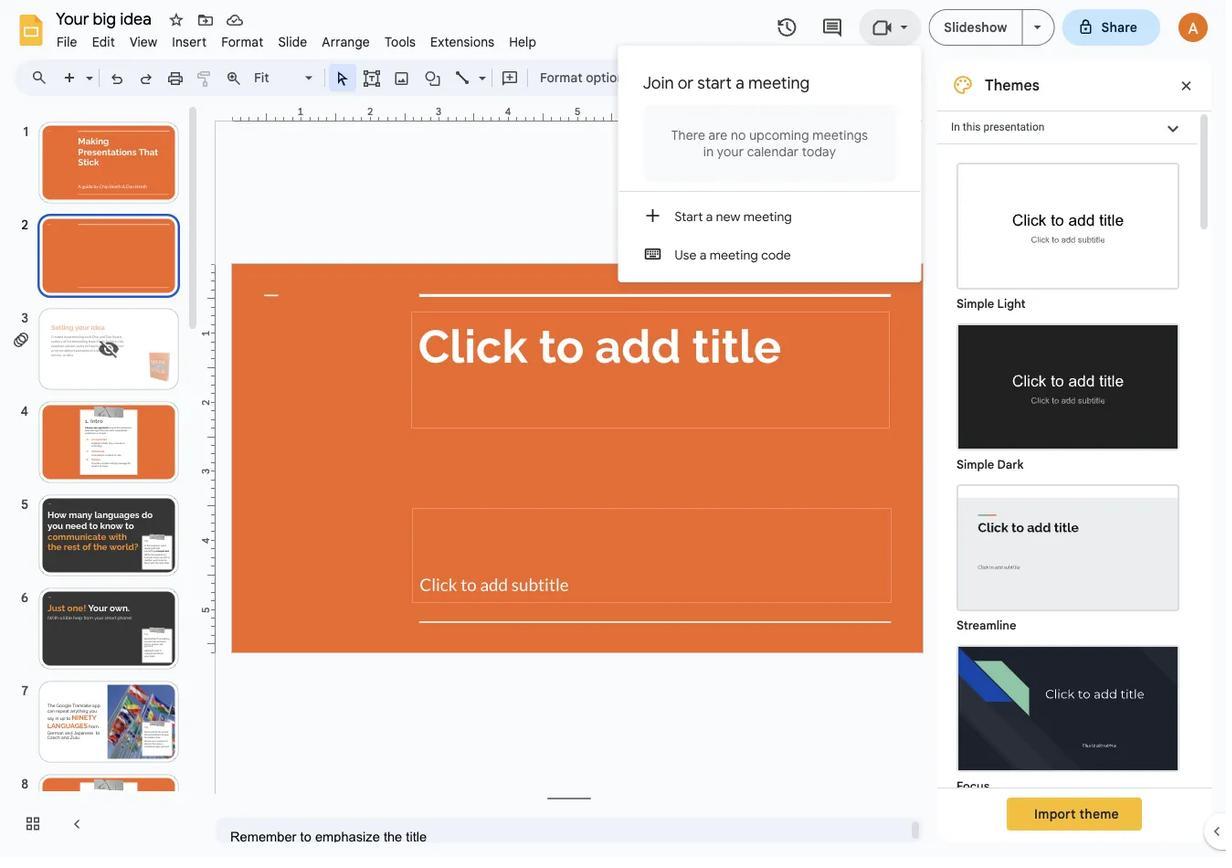 Task type: locate. For each thing, give the bounding box(es) containing it.
light
[[998, 297, 1026, 311]]

simple inside radio
[[957, 458, 995, 472]]

background
[[656, 69, 729, 85]]

Simple Dark radio
[[948, 315, 1189, 475]]

format left options
[[540, 69, 583, 85]]

in
[[952, 121, 961, 133]]

menu bar
[[49, 24, 544, 54]]

menu bar banner
[[0, 0, 1227, 858]]

new slide with layout image
[[81, 66, 93, 72]]

view
[[130, 34, 158, 50]]

2 simple from the top
[[957, 458, 995, 472]]

simple
[[957, 297, 995, 311], [957, 458, 995, 472]]

1 simple from the top
[[957, 297, 995, 311]]

import
[[1035, 806, 1077, 822]]

file
[[57, 34, 77, 50]]

help menu item
[[502, 31, 544, 53]]

menu bar containing file
[[49, 24, 544, 54]]

1 vertical spatial format
[[540, 69, 583, 85]]

dark
[[998, 458, 1024, 472]]

navigation inside themes application
[[0, 103, 201, 858]]

simple inside option
[[957, 297, 995, 311]]

option group containing simple light
[[938, 144, 1198, 858]]

0 vertical spatial format
[[221, 34, 264, 50]]

shape image
[[423, 65, 444, 91]]

import theme button
[[1008, 798, 1143, 831]]

format for format options
[[540, 69, 583, 85]]

Star checkbox
[[164, 7, 189, 33]]

navigation
[[0, 103, 201, 858]]

format up zoom text field
[[221, 34, 264, 50]]

Zoom text field
[[251, 65, 303, 91]]

extensions
[[431, 34, 495, 50]]

in this presentation tab
[[938, 111, 1198, 144]]

slideshow
[[945, 19, 1008, 35]]

themes section
[[938, 0, 1212, 858]]

format options
[[540, 69, 631, 85]]

import theme
[[1035, 806, 1120, 822]]

1 vertical spatial simple
[[957, 458, 995, 472]]

format
[[221, 34, 264, 50], [540, 69, 583, 85]]

simple left dark
[[957, 458, 995, 472]]

simple left light
[[957, 297, 995, 311]]

themes application
[[0, 0, 1227, 858]]

slide
[[278, 34, 308, 50]]

arrange
[[322, 34, 370, 50]]

0 vertical spatial simple
[[957, 297, 995, 311]]

1 horizontal spatial format
[[540, 69, 583, 85]]

option group
[[938, 144, 1198, 858]]

format inside button
[[540, 69, 583, 85]]

0 horizontal spatial format
[[221, 34, 264, 50]]

file menu item
[[49, 31, 85, 53]]

share button
[[1063, 9, 1161, 46]]

share
[[1102, 19, 1138, 35]]

presentation
[[984, 121, 1045, 133]]

format inside menu item
[[221, 34, 264, 50]]



Task type: vqa. For each thing, say whether or not it's contained in the screenshot.
FONT SIZE text box
no



Task type: describe. For each thing, give the bounding box(es) containing it.
insert menu item
[[165, 31, 214, 53]]

tools
[[385, 34, 416, 50]]

view menu item
[[122, 31, 165, 53]]

option group inside themes section
[[938, 144, 1198, 858]]

insert
[[172, 34, 207, 50]]

format for format
[[221, 34, 264, 50]]

tools menu item
[[378, 31, 423, 53]]

edit menu item
[[85, 31, 122, 53]]

themes
[[986, 76, 1040, 94]]

Zoom field
[[249, 65, 321, 92]]

slideshow button
[[929, 9, 1024, 46]]

Simple Light radio
[[948, 154, 1189, 858]]

simple light
[[957, 297, 1026, 311]]

streamline
[[957, 619, 1017, 633]]

this
[[964, 121, 981, 133]]

arrange menu item
[[315, 31, 378, 53]]

help
[[509, 34, 537, 50]]

format menu item
[[214, 31, 271, 53]]

options
[[586, 69, 631, 85]]

simple for simple dark
[[957, 458, 995, 472]]

menu bar inside menu bar 'banner'
[[49, 24, 544, 54]]

Menus field
[[23, 65, 63, 91]]

Streamline radio
[[948, 475, 1189, 636]]

Rename text field
[[49, 7, 162, 29]]

simple for simple light
[[957, 297, 995, 311]]

insert image image
[[392, 65, 413, 91]]

main toolbar
[[54, 0, 834, 830]]

background button
[[648, 64, 737, 91]]

format options button
[[532, 64, 639, 91]]

extensions menu item
[[423, 31, 502, 53]]

slide menu item
[[271, 31, 315, 53]]

simple dark
[[957, 458, 1024, 472]]

edit
[[92, 34, 115, 50]]

in this presentation
[[952, 121, 1045, 133]]

theme
[[1080, 806, 1120, 822]]

focus
[[957, 779, 990, 794]]

Focus radio
[[948, 636, 1189, 797]]

start slideshow (⌘+enter) image
[[1035, 26, 1042, 29]]



